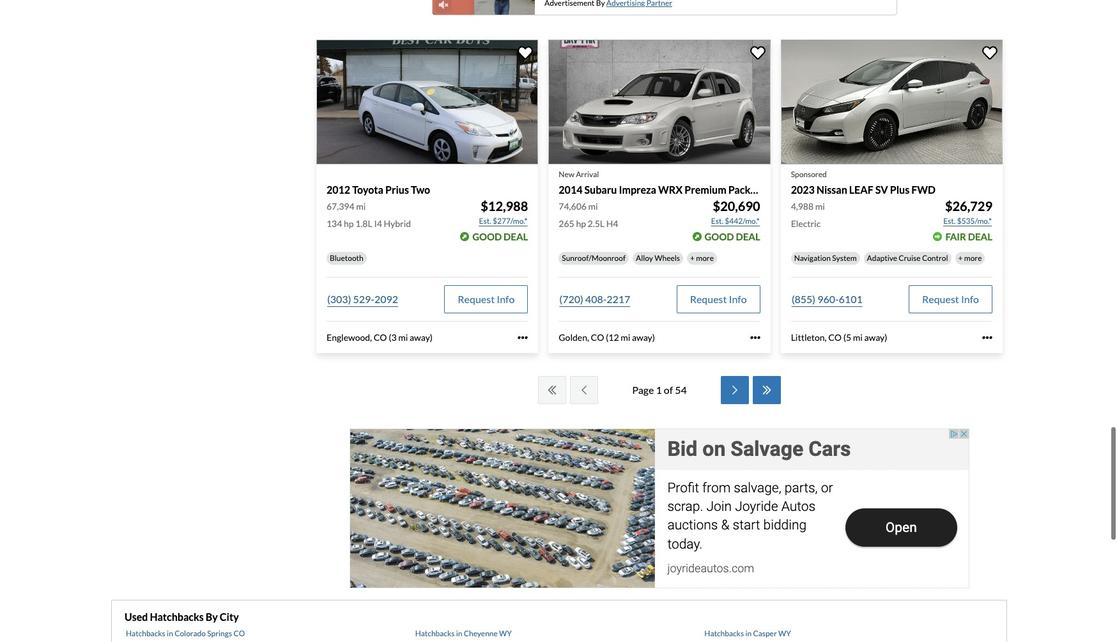 Task type: locate. For each thing, give the bounding box(es) containing it.
1 horizontal spatial ellipsis h image
[[983, 333, 993, 343]]

2 good from the left
[[705, 231, 735, 243]]

advertisement element
[[432, 0, 898, 15], [350, 428, 970, 588]]

good for $20,690
[[705, 231, 735, 243]]

co for (12 mi away)
[[591, 332, 605, 343]]

city
[[220, 611, 239, 623]]

2 deal from the left
[[736, 231, 761, 243]]

navigation system
[[795, 254, 857, 263]]

1 ellipsis h image from the left
[[751, 333, 761, 343]]

1 horizontal spatial +
[[959, 254, 963, 263]]

deal for $26,729
[[969, 231, 993, 243]]

deal
[[504, 231, 528, 243], [736, 231, 761, 243], [969, 231, 993, 243]]

(12
[[606, 332, 619, 343]]

2092
[[375, 293, 398, 305]]

co left (3
[[374, 332, 387, 343]]

est. inside $12,988 est. $277/mo.*
[[479, 216, 492, 226]]

2 hp from the left
[[576, 218, 586, 229]]

1 info from the left
[[497, 293, 515, 305]]

in
[[167, 629, 173, 638], [456, 629, 463, 638], [746, 629, 752, 638]]

hatchbacks down used
[[126, 629, 166, 638]]

hybrid
[[384, 218, 411, 229]]

+ right wheels
[[691, 254, 695, 263]]

1 in from the left
[[167, 629, 173, 638]]

(3
[[389, 332, 397, 343]]

away) right (3
[[410, 332, 433, 343]]

away) for $26,729
[[865, 332, 888, 343]]

0 horizontal spatial more
[[697, 254, 714, 263]]

2012
[[327, 184, 351, 196]]

est.
[[479, 216, 492, 226], [712, 216, 724, 226], [944, 216, 956, 226]]

co
[[374, 332, 387, 343], [591, 332, 605, 343], [829, 332, 842, 343], [234, 629, 245, 638]]

3 deal from the left
[[969, 231, 993, 243]]

1 wy from the left
[[500, 629, 512, 638]]

1 request from the left
[[458, 293, 495, 305]]

est. for $20,690
[[712, 216, 724, 226]]

in left colorado
[[167, 629, 173, 638]]

2 info from the left
[[729, 293, 747, 305]]

hatchbacks left casper
[[705, 629, 744, 638]]

wy right casper
[[779, 629, 792, 638]]

3 info from the left
[[962, 293, 980, 305]]

3 request info from the left
[[923, 293, 980, 305]]

1 horizontal spatial + more
[[959, 254, 983, 263]]

1.8l
[[356, 218, 373, 229]]

2 + from the left
[[959, 254, 963, 263]]

request
[[458, 293, 495, 305], [690, 293, 727, 305], [923, 293, 960, 305]]

1 horizontal spatial request info button
[[677, 285, 761, 314]]

good
[[473, 231, 502, 243], [705, 231, 735, 243]]

1 horizontal spatial hp
[[576, 218, 586, 229]]

1 est. from the left
[[479, 216, 492, 226]]

2217
[[607, 293, 631, 305]]

0 horizontal spatial request
[[458, 293, 495, 305]]

0 horizontal spatial in
[[167, 629, 173, 638]]

est. up fair
[[944, 216, 956, 226]]

1 horizontal spatial more
[[965, 254, 983, 263]]

sponsored 2023 nissan leaf sv plus fwd
[[792, 170, 936, 196]]

deal for $20,690
[[736, 231, 761, 243]]

2 horizontal spatial info
[[962, 293, 980, 305]]

2 away) from the left
[[632, 332, 655, 343]]

casper
[[754, 629, 778, 638]]

2 horizontal spatial in
[[746, 629, 752, 638]]

2012 toyota prius two
[[327, 184, 431, 196]]

3 request info button from the left
[[909, 285, 993, 314]]

sv
[[876, 184, 889, 196]]

$26,729
[[946, 199, 993, 214]]

2 horizontal spatial away)
[[865, 332, 888, 343]]

1 horizontal spatial deal
[[736, 231, 761, 243]]

h4
[[607, 218, 619, 229]]

2 est. from the left
[[712, 216, 724, 226]]

0 horizontal spatial + more
[[691, 254, 714, 263]]

more
[[697, 254, 714, 263], [965, 254, 983, 263]]

0 horizontal spatial away)
[[410, 332, 433, 343]]

deal down $442/mo.*
[[736, 231, 761, 243]]

0 horizontal spatial good
[[473, 231, 502, 243]]

0 horizontal spatial ellipsis h image
[[751, 333, 761, 343]]

hatchbacks in casper wy
[[705, 629, 792, 638]]

adaptive
[[868, 254, 898, 263]]

good deal down est. $277/mo.* button
[[473, 231, 528, 243]]

1 + more from the left
[[691, 254, 714, 263]]

request info
[[458, 293, 515, 305], [690, 293, 747, 305], [923, 293, 980, 305]]

co for (3 mi away)
[[374, 332, 387, 343]]

2 + more from the left
[[959, 254, 983, 263]]

nissan
[[817, 184, 848, 196]]

hp right 265 at the right of page
[[576, 218, 586, 229]]

est. down $20,690
[[712, 216, 724, 226]]

1 request info from the left
[[458, 293, 515, 305]]

hatchbacks left cheyenne
[[415, 629, 455, 638]]

navigation
[[795, 254, 831, 263]]

+ down fair
[[959, 254, 963, 263]]

2 request info button from the left
[[677, 285, 761, 314]]

$20,690
[[713, 199, 761, 214]]

1 + from the left
[[691, 254, 695, 263]]

3 in from the left
[[746, 629, 752, 638]]

bluetooth
[[330, 254, 364, 263]]

2 horizontal spatial est.
[[944, 216, 956, 226]]

3 est. from the left
[[944, 216, 956, 226]]

hp for $20,690
[[576, 218, 586, 229]]

1 deal from the left
[[504, 231, 528, 243]]

hp inside 74,606 mi 265 hp 2.5l h4
[[576, 218, 586, 229]]

est. $535/mo.* button
[[943, 215, 993, 228]]

2 request info from the left
[[690, 293, 747, 305]]

2 horizontal spatial request
[[923, 293, 960, 305]]

2023
[[792, 184, 815, 196]]

golden,
[[559, 332, 590, 343]]

4,988 mi electric
[[792, 201, 826, 229]]

1 horizontal spatial request info
[[690, 293, 747, 305]]

est. inside $26,729 est. $535/mo.*
[[944, 216, 956, 226]]

mi up 2.5l
[[589, 201, 598, 212]]

265
[[559, 218, 575, 229]]

littleton,
[[792, 332, 827, 343]]

0 horizontal spatial est.
[[479, 216, 492, 226]]

colorado
[[175, 629, 206, 638]]

in for casper
[[746, 629, 752, 638]]

est. inside $20,690 est. $442/mo.*
[[712, 216, 724, 226]]

good deal for $20,690
[[705, 231, 761, 243]]

2 horizontal spatial request info
[[923, 293, 980, 305]]

wy
[[500, 629, 512, 638], [779, 629, 792, 638]]

0 horizontal spatial +
[[691, 254, 695, 263]]

wy right cheyenne
[[500, 629, 512, 638]]

2 good deal from the left
[[705, 231, 761, 243]]

2 horizontal spatial request info button
[[909, 285, 993, 314]]

2 ellipsis h image from the left
[[983, 333, 993, 343]]

1 horizontal spatial good deal
[[705, 231, 761, 243]]

6101
[[839, 293, 863, 305]]

mi right the (12
[[621, 332, 631, 343]]

in for colorado
[[167, 629, 173, 638]]

0 horizontal spatial wy
[[500, 629, 512, 638]]

deal down $535/mo.*
[[969, 231, 993, 243]]

+
[[691, 254, 695, 263], [959, 254, 963, 263]]

hp inside 67,394 mi 134 hp 1.8l i4 hybrid
[[344, 218, 354, 229]]

more right wheels
[[697, 254, 714, 263]]

est. down $12,988
[[479, 216, 492, 226]]

2 in from the left
[[456, 629, 463, 638]]

co for (5 mi away)
[[829, 332, 842, 343]]

wrx
[[659, 184, 683, 196]]

away) right the (5
[[865, 332, 888, 343]]

golden, co (12 mi away)
[[559, 332, 655, 343]]

1 vertical spatial advertisement element
[[350, 428, 970, 588]]

info for $26,729
[[962, 293, 980, 305]]

sponsored
[[792, 170, 827, 179]]

$26,729 est. $535/mo.*
[[944, 199, 993, 226]]

+ for $26,729
[[959, 254, 963, 263]]

hatchbacks in cheyenne wy
[[415, 629, 512, 638]]

0 horizontal spatial deal
[[504, 231, 528, 243]]

deal down the $277/mo.*
[[504, 231, 528, 243]]

ellipsis h image
[[751, 333, 761, 343], [983, 333, 993, 343]]

0 horizontal spatial info
[[497, 293, 515, 305]]

+ more right wheels
[[691, 254, 714, 263]]

springs
[[207, 629, 232, 638]]

1 horizontal spatial good
[[705, 231, 735, 243]]

chevron left image
[[578, 385, 591, 395]]

hatchbacks up hatchbacks in colorado springs co
[[150, 611, 204, 623]]

mi up the 1.8l
[[356, 201, 366, 212]]

2 horizontal spatial deal
[[969, 231, 993, 243]]

1 horizontal spatial request
[[690, 293, 727, 305]]

2 more from the left
[[965, 254, 983, 263]]

2 wy from the left
[[779, 629, 792, 638]]

+ more
[[691, 254, 714, 263], [959, 254, 983, 263]]

hp for $12,988
[[344, 218, 354, 229]]

mi right the (5
[[854, 332, 863, 343]]

0 vertical spatial advertisement element
[[432, 0, 898, 15]]

0 horizontal spatial request info button
[[445, 285, 528, 314]]

good down est. $277/mo.* button
[[473, 231, 502, 243]]

$20,690 est. $442/mo.*
[[712, 199, 761, 226]]

more down fair deal
[[965, 254, 983, 263]]

hatchback
[[769, 184, 819, 196]]

co left the (5
[[829, 332, 842, 343]]

satin white pearl 2014 subaru impreza wrx premium package hatchback hatchback all-wheel drive 5-speed manual image
[[549, 40, 771, 164]]

$277/mo.*
[[493, 216, 528, 226]]

+ more down fair deal
[[959, 254, 983, 263]]

1 horizontal spatial est.
[[712, 216, 724, 226]]

hp right 134
[[344, 218, 354, 229]]

good for $12,988
[[473, 231, 502, 243]]

request info button for $20,690
[[677, 285, 761, 314]]

plus
[[891, 184, 910, 196]]

1 horizontal spatial away)
[[632, 332, 655, 343]]

info
[[497, 293, 515, 305], [729, 293, 747, 305], [962, 293, 980, 305]]

1 horizontal spatial in
[[456, 629, 463, 638]]

away) right the (12
[[632, 332, 655, 343]]

in left cheyenne
[[456, 629, 463, 638]]

2 request from the left
[[690, 293, 727, 305]]

0 horizontal spatial request info
[[458, 293, 515, 305]]

1 more from the left
[[697, 254, 714, 263]]

englewood,
[[327, 332, 372, 343]]

co left the (12
[[591, 332, 605, 343]]

(855) 960-6101 button
[[792, 285, 864, 314]]

3 request from the left
[[923, 293, 960, 305]]

1 good deal from the left
[[473, 231, 528, 243]]

good down est. $442/mo.* button
[[705, 231, 735, 243]]

1 hp from the left
[[344, 218, 354, 229]]

chevron double right image
[[761, 385, 774, 395]]

in left casper
[[746, 629, 752, 638]]

1 good from the left
[[473, 231, 502, 243]]

0 horizontal spatial good deal
[[473, 231, 528, 243]]

white 2012 toyota prius two hatchback front-wheel drive continuously variable transmission image
[[317, 40, 539, 164]]

fwd
[[912, 184, 936, 196]]

1 horizontal spatial wy
[[779, 629, 792, 638]]

mi inside 67,394 mi 134 hp 1.8l i4 hybrid
[[356, 201, 366, 212]]

1 horizontal spatial info
[[729, 293, 747, 305]]

more for $20,690
[[697, 254, 714, 263]]

mi right the 4,988
[[816, 201, 826, 212]]

3 away) from the left
[[865, 332, 888, 343]]

0 horizontal spatial hp
[[344, 218, 354, 229]]

4,988
[[792, 201, 814, 212]]

hatchbacks in colorado springs co link
[[126, 629, 245, 638]]

request info button
[[445, 285, 528, 314], [677, 285, 761, 314], [909, 285, 993, 314]]

electric
[[792, 218, 821, 229]]

good deal down est. $442/mo.* button
[[705, 231, 761, 243]]



Task type: vqa. For each thing, say whether or not it's contained in the screenshot.
GREAT
no



Task type: describe. For each thing, give the bounding box(es) containing it.
(303) 529-2092
[[327, 293, 398, 305]]

67,394
[[327, 201, 355, 212]]

fair
[[946, 231, 967, 243]]

prius
[[386, 184, 409, 196]]

i4
[[374, 218, 382, 229]]

(5
[[844, 332, 852, 343]]

(303)
[[327, 293, 351, 305]]

1
[[656, 384, 662, 396]]

chevron double left image
[[546, 385, 559, 395]]

new arrival 2014 subaru impreza wrx premium package hatchback
[[559, 170, 819, 196]]

408-
[[586, 293, 607, 305]]

system
[[833, 254, 857, 263]]

package
[[729, 184, 767, 196]]

est. $277/mo.* button
[[479, 215, 528, 228]]

2.5l
[[588, 218, 605, 229]]

529-
[[353, 293, 375, 305]]

mi right (3
[[399, 332, 408, 343]]

1 request info button from the left
[[445, 285, 528, 314]]

(855)
[[792, 293, 816, 305]]

2014
[[559, 184, 583, 196]]

cheyenne
[[464, 629, 498, 638]]

54
[[675, 384, 687, 396]]

est. for $12,988
[[479, 216, 492, 226]]

(720) 408-2217
[[560, 293, 631, 305]]

impreza
[[619, 184, 657, 196]]

+ for $20,690
[[691, 254, 695, 263]]

away) for $20,690
[[632, 332, 655, 343]]

+ more for $26,729
[[959, 254, 983, 263]]

ellipsis h image
[[518, 333, 528, 343]]

sunroof/moonroof
[[562, 254, 626, 263]]

chevron right image
[[729, 385, 742, 395]]

used hatchbacks by city
[[125, 611, 239, 623]]

of
[[664, 384, 673, 396]]

$12,988 est. $277/mo.*
[[479, 199, 528, 226]]

good deal for $12,988
[[473, 231, 528, 243]]

(720) 408-2217 button
[[559, 285, 631, 314]]

more for $26,729
[[965, 254, 983, 263]]

67,394 mi 134 hp 1.8l i4 hybrid
[[327, 201, 411, 229]]

request info for $20,690
[[690, 293, 747, 305]]

est. for $26,729
[[944, 216, 956, 226]]

$442/mo.*
[[725, 216, 760, 226]]

subaru
[[585, 184, 617, 196]]

(720)
[[560, 293, 584, 305]]

mi inside 4,988 mi electric
[[816, 201, 826, 212]]

ellipsis h image for $20,690
[[751, 333, 761, 343]]

brilliant silver metallic 2023 nissan leaf sv plus fwd hatchback front-wheel drive automatic image
[[781, 40, 1003, 164]]

74,606 mi 265 hp 2.5l h4
[[559, 201, 619, 229]]

littleton, co (5 mi away)
[[792, 332, 888, 343]]

in for cheyenne
[[456, 629, 463, 638]]

adaptive cruise control
[[868, 254, 949, 263]]

alloy wheels
[[636, 254, 681, 263]]

by
[[206, 611, 218, 623]]

(855) 960-6101
[[792, 293, 863, 305]]

deal for $12,988
[[504, 231, 528, 243]]

co down "city" on the bottom
[[234, 629, 245, 638]]

alloy
[[636, 254, 654, 263]]

$12,988
[[481, 199, 528, 214]]

134
[[327, 218, 342, 229]]

hatchbacks for hatchbacks in colorado springs co
[[126, 629, 166, 638]]

mi inside 74,606 mi 265 hp 2.5l h4
[[589, 201, 598, 212]]

hatchbacks in cheyenne wy link
[[415, 629, 512, 638]]

est. $442/mo.* button
[[711, 215, 761, 228]]

hatchbacks for hatchbacks in cheyenne wy
[[415, 629, 455, 638]]

74,606
[[559, 201, 587, 212]]

premium
[[685, 184, 727, 196]]

arrival
[[576, 170, 600, 179]]

used
[[125, 611, 148, 623]]

request for $26,729
[[923, 293, 960, 305]]

request info for $26,729
[[923, 293, 980, 305]]

+ more for $20,690
[[691, 254, 714, 263]]

wy for hatchbacks in cheyenne wy
[[500, 629, 512, 638]]

ellipsis h image for $26,729
[[983, 333, 993, 343]]

wy for hatchbacks in casper wy
[[779, 629, 792, 638]]

hatchbacks in colorado springs co
[[126, 629, 245, 638]]

control
[[923, 254, 949, 263]]

request info button for $26,729
[[909, 285, 993, 314]]

1 away) from the left
[[410, 332, 433, 343]]

hatchbacks for hatchbacks in casper wy
[[705, 629, 744, 638]]

cruise
[[899, 254, 921, 263]]

hatchbacks in casper wy link
[[705, 629, 792, 638]]

new
[[559, 170, 575, 179]]

$535/mo.*
[[958, 216, 993, 226]]

(303) 529-2092 button
[[327, 285, 399, 314]]

wheels
[[655, 254, 681, 263]]

leaf
[[850, 184, 874, 196]]

page
[[633, 384, 654, 396]]

info for $20,690
[[729, 293, 747, 305]]

page 1 of 54
[[633, 384, 687, 396]]

two
[[411, 184, 431, 196]]

request for $20,690
[[690, 293, 727, 305]]

fair deal
[[946, 231, 993, 243]]

englewood, co (3 mi away)
[[327, 332, 433, 343]]

toyota
[[353, 184, 384, 196]]



